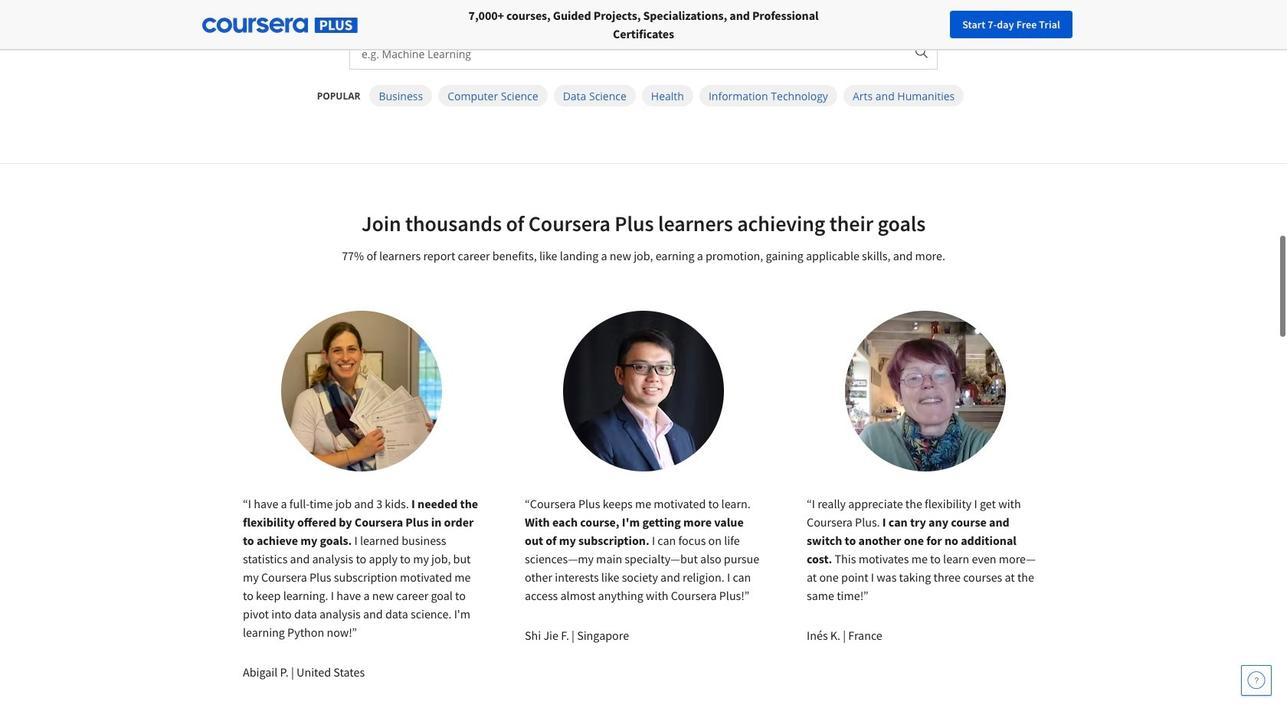Task type: vqa. For each thing, say whether or not it's contained in the screenshot.
name home page | Coursera Icon
no



Task type: locate. For each thing, give the bounding box(es) containing it.
e.g. Machine Learning text field
[[350, 38, 905, 69]]

learner image abigail p. image
[[281, 311, 442, 472]]

learner image inés k. image
[[845, 311, 1006, 472]]

learner image shi jie f. image
[[563, 311, 724, 472]]

help center image
[[1248, 672, 1266, 690]]

None search field
[[211, 10, 579, 40]]



Task type: describe. For each thing, give the bounding box(es) containing it.
coursera plus image
[[202, 18, 358, 33]]



